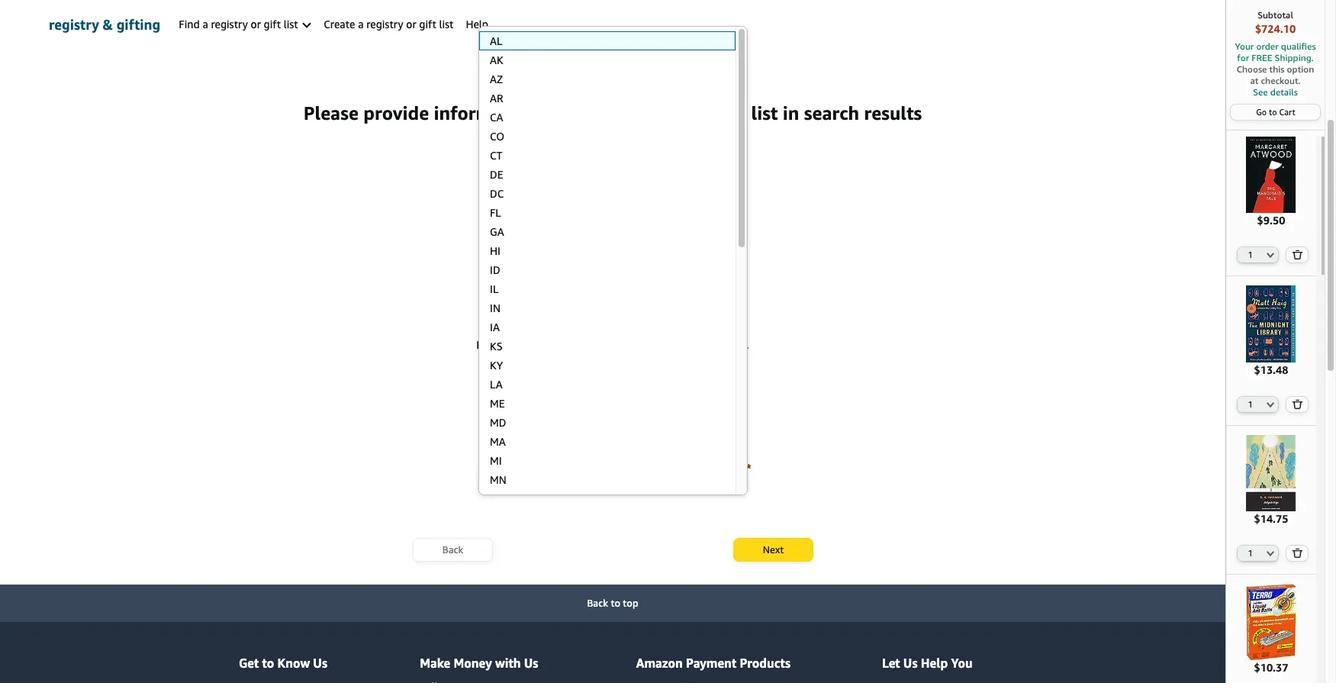 Task type: locate. For each thing, give the bounding box(es) containing it.
go to cart link
[[1231, 105, 1320, 120]]

0 horizontal spatial us
[[313, 656, 327, 671]]

this right 'use' at the top left of the page
[[577, 184, 594, 197]]

0 horizontal spatial or
[[251, 18, 261, 31]]

0 horizontal spatial back
[[442, 543, 464, 556]]

top
[[623, 597, 639, 609]]

1 for $9.50
[[1248, 250, 1253, 260]]

1 or from the left
[[251, 18, 261, 31]]

in link
[[479, 298, 736, 318]]

ks
[[490, 340, 503, 353]]

0 horizontal spatial your
[[535, 338, 556, 351]]

your order qualifies for free shipping. choose this option at checkout. see details
[[1235, 40, 1316, 98]]

1 vertical spatial for
[[644, 184, 658, 197]]

1 horizontal spatial registry
[[211, 18, 248, 31]]

for left free
[[1237, 52, 1250, 63]]

to for get to know us
[[262, 656, 274, 671]]

delete image
[[1292, 250, 1303, 260], [1292, 399, 1303, 409], [1292, 548, 1303, 558]]

1 horizontal spatial a
[[358, 18, 364, 31]]

gifters will use this to search for your gift list
[[502, 184, 724, 197]]

1 horizontal spatial this
[[1270, 63, 1285, 75]]

1 horizontal spatial gift
[[419, 18, 436, 31]]

terro t300b liquid ant killer, 12 bait stations image
[[1233, 584, 1310, 660]]

2 horizontal spatial registry
[[366, 18, 403, 31]]

us for make money with us
[[524, 656, 538, 671]]

create a registry or gift list
[[324, 18, 454, 31]]

list box
[[479, 31, 736, 683]]

ak
[[490, 53, 503, 66]]

know
[[277, 656, 310, 671]]

information
[[434, 102, 537, 124]]

use
[[557, 184, 574, 197]]

or
[[251, 18, 261, 31], [406, 18, 416, 31]]

find
[[668, 102, 703, 124]]

0 vertical spatial search
[[804, 102, 860, 124]]

please down ia link
[[606, 338, 637, 351]]

First and last name text field
[[479, 202, 746, 226]]

None text field
[[479, 272, 746, 295]]

delete image up the midnight library: a gma book club pick (a novel) image
[[1292, 250, 1303, 260]]

2 horizontal spatial us
[[904, 656, 918, 671]]

0 horizontal spatial list
[[284, 18, 298, 31]]

details
[[1271, 86, 1298, 98]]

0 horizontal spatial search
[[610, 184, 641, 197]]

0 vertical spatial dropdown image
[[1267, 252, 1275, 258]]

az link
[[479, 69, 736, 89]]

calendar image
[[552, 362, 564, 374]]

this up see details link at right top
[[1270, 63, 1285, 75]]

choose
[[1237, 63, 1267, 75]]

date
[[559, 338, 581, 351]]

1 vertical spatial your
[[661, 184, 683, 197]]

0 vertical spatial this
[[1270, 63, 1285, 75]]

1 left of
[[611, 41, 618, 55]]

help
[[466, 18, 489, 31], [921, 656, 948, 671]]

for
[[1237, 52, 1250, 63], [644, 184, 658, 197]]

0 vertical spatial back
[[442, 543, 464, 556]]

registry right create at the top left of page
[[366, 18, 403, 31]]

gifters
[[502, 184, 535, 197]]

let
[[882, 656, 900, 671]]

a right find
[[203, 18, 208, 31]]

go to cart
[[1256, 107, 1296, 117]]

0 vertical spatial for
[[1237, 52, 1250, 63]]

this inside the your order qualifies for free shipping. choose this option at checkout. see details
[[1270, 63, 1285, 75]]

gift for find a registry or gift list
[[264, 18, 281, 31]]

ky link
[[479, 356, 736, 375]]

0 horizontal spatial help
[[466, 18, 489, 31]]

find a registry or gift list
[[179, 18, 301, 31]]

delete image for $9.50
[[1292, 250, 1303, 260]]

1 vertical spatial please
[[606, 338, 637, 351]]

1 up the midnight library: a gma book club pick (a novel) image
[[1248, 250, 1253, 260]]

mi link
[[479, 451, 736, 470]]

back
[[442, 543, 464, 556], [587, 597, 608, 609]]

$10.37
[[1254, 661, 1289, 674]]

ms
[[490, 492, 505, 505]]

know
[[505, 338, 532, 351]]

fl link
[[479, 203, 736, 222]]

ma link
[[479, 432, 736, 451]]

us
[[313, 656, 327, 671], [524, 656, 538, 671], [904, 656, 918, 671]]

gift
[[264, 18, 281, 31], [419, 18, 436, 31]]

a
[[203, 18, 208, 31], [358, 18, 364, 31]]

al
[[490, 34, 502, 47]]

list left create at the top left of page
[[284, 18, 298, 31]]

ct
[[490, 149, 503, 162]]

fl
[[490, 206, 501, 219]]

ks link
[[479, 337, 736, 356]]

az
[[490, 73, 503, 85]]

2 vertical spatial delete image
[[1292, 548, 1303, 558]]

or right find
[[251, 18, 261, 31]]

step
[[584, 41, 608, 55]]

0 vertical spatial please
[[304, 102, 359, 124]]

2 us from the left
[[524, 656, 538, 671]]

1 gift from the left
[[264, 18, 281, 31]]

0 horizontal spatial registry
[[49, 16, 99, 33]]

1 horizontal spatial list
[[439, 18, 454, 31]]

to for go to cart
[[1269, 107, 1277, 117]]

dropdown image
[[1267, 550, 1275, 556]]

list left help link
[[439, 18, 454, 31]]

1 vertical spatial dropdown image
[[1267, 401, 1275, 407]]

1 delete image from the top
[[1292, 250, 1303, 260]]

list
[[284, 18, 298, 31], [439, 18, 454, 31], [751, 102, 778, 124]]

in
[[490, 301, 501, 314]]

0 vertical spatial your
[[708, 102, 747, 124]]

$14.75
[[1254, 512, 1289, 525]]

to right get
[[262, 656, 274, 671]]

registry right find
[[211, 18, 248, 31]]

2 delete image from the top
[[1292, 399, 1303, 409]]

don't
[[477, 338, 503, 351]]

create a registry or gift list link
[[318, 0, 460, 49]]

list for find a registry or gift list
[[284, 18, 298, 31]]

to left top
[[611, 597, 620, 609]]

1 left dropdown icon
[[1248, 548, 1253, 558]]

delete image right dropdown icon
[[1292, 548, 1303, 558]]

$13.48
[[1254, 363, 1289, 376]]

gift left create at the top left of page
[[264, 18, 281, 31]]

back for back to top
[[587, 597, 608, 609]]

for left gift
[[644, 184, 658, 197]]

to right go
[[1269, 107, 1277, 117]]

will
[[538, 184, 555, 197]]

subtotal
[[1258, 9, 1294, 21]]

1 horizontal spatial us
[[524, 656, 538, 671]]

1 horizontal spatial for
[[1237, 52, 1250, 63]]

2 vertical spatial dropdown image
[[732, 477, 740, 483]]

2 or from the left
[[406, 18, 416, 31]]

your left date
[[535, 338, 556, 351]]

mn link
[[479, 470, 736, 489]]

1 vertical spatial help
[[921, 656, 948, 671]]

us right let
[[904, 656, 918, 671]]

list for create a registry or gift list
[[439, 18, 454, 31]]

delete image for $13.48
[[1292, 399, 1303, 409]]

amazon
[[636, 656, 683, 671]]

ak link
[[479, 50, 736, 69]]

us right with
[[524, 656, 538, 671]]

dropdown image
[[1267, 252, 1275, 258], [1267, 401, 1275, 407], [732, 477, 740, 483]]

hi link
[[479, 241, 736, 260]]

dc
[[490, 187, 504, 200]]

or left help link
[[406, 18, 416, 31]]

registry left '&'
[[49, 16, 99, 33]]

0 horizontal spatial this
[[577, 184, 594, 197]]

hi
[[490, 244, 501, 257]]

1 horizontal spatial back
[[587, 597, 608, 609]]

your left gift
[[661, 184, 683, 197]]

1 horizontal spatial or
[[406, 18, 416, 31]]

registry
[[49, 16, 99, 33], [211, 18, 248, 31], [366, 18, 403, 31]]

ar
[[490, 92, 503, 105]]

2 horizontal spatial your
[[708, 102, 747, 124]]

date.
[[725, 338, 749, 351]]

1 horizontal spatial your
[[661, 184, 683, 197]]

search right in
[[804, 102, 860, 124]]

please left the provide
[[304, 102, 359, 124]]

gift left help link
[[419, 18, 436, 31]]

delete image up the malgudi days (penguin classics) image
[[1292, 399, 1303, 409]]

with
[[495, 656, 521, 671]]

2 a from the left
[[358, 18, 364, 31]]

list left in
[[751, 102, 778, 124]]

al link
[[479, 31, 736, 50]]

delete image for $14.75
[[1292, 548, 1303, 558]]

your right find
[[708, 102, 747, 124]]

0 vertical spatial delete image
[[1292, 250, 1303, 260]]

search up first and last name text box
[[610, 184, 641, 197]]

1 a from the left
[[203, 18, 208, 31]]

0 vertical spatial help
[[466, 18, 489, 31]]

1 horizontal spatial please
[[606, 338, 637, 351]]

1 vertical spatial delete image
[[1292, 399, 1303, 409]]

ga
[[490, 225, 504, 238]]

1 up the malgudi days (penguin classics) image
[[1248, 399, 1253, 409]]

please provide information to help guests find your list in search results
[[304, 102, 922, 124]]

a right create at the top left of page
[[358, 18, 364, 31]]

None submit
[[1287, 248, 1308, 263], [1287, 397, 1308, 412], [1287, 546, 1308, 561], [1287, 248, 1308, 263], [1287, 397, 1308, 412], [1287, 546, 1308, 561]]

the handmaid&#39;s tale image
[[1233, 137, 1310, 213]]

al option
[[479, 31, 736, 50]]

products
[[740, 656, 791, 671]]

1 vertical spatial back
[[587, 597, 608, 609]]

0 horizontal spatial gift
[[264, 18, 281, 31]]

3 us from the left
[[904, 656, 918, 671]]

cart
[[1280, 107, 1296, 117]]

your for find
[[708, 102, 747, 124]]

1 us from the left
[[313, 656, 327, 671]]

3 delete image from the top
[[1292, 548, 1303, 558]]

0 horizontal spatial a
[[203, 18, 208, 31]]

mi
[[490, 454, 502, 467]]

us right know
[[313, 656, 327, 671]]

1 vertical spatial this
[[577, 184, 594, 197]]

make
[[420, 656, 451, 671]]

2 gift from the left
[[419, 18, 436, 31]]

ct link
[[479, 146, 736, 165]]

help
[[565, 102, 603, 124]]

gift list cover photo image
[[40, 0, 1185, 40]]

1
[[611, 41, 618, 55], [1248, 250, 1253, 260], [1248, 399, 1253, 409], [1248, 548, 1253, 558]]



Task type: vqa. For each thing, say whether or not it's contained in the screenshot.
the left Help
yes



Task type: describe. For each thing, give the bounding box(es) containing it.
go
[[1256, 107, 1267, 117]]

co
[[490, 130, 505, 143]]

2 vertical spatial your
[[535, 338, 556, 351]]

at
[[1251, 75, 1259, 86]]

results
[[864, 102, 922, 124]]

Next submit
[[734, 539, 812, 561]]

for inside the your order qualifies for free shipping. choose this option at checkout. see details
[[1237, 52, 1250, 63]]

list
[[707, 184, 724, 197]]

registry for create a registry or gift list
[[366, 18, 403, 31]]

your
[[1235, 40, 1254, 52]]

registry for find a registry or gift list
[[211, 18, 248, 31]]

see details link
[[1234, 86, 1317, 98]]

gift for create a registry or gift list
[[419, 18, 436, 31]]

in
[[783, 102, 799, 124]]

get
[[239, 656, 259, 671]]

ga link
[[479, 222, 736, 241]]

dropdown image for $9.50
[[1267, 252, 1275, 258]]

la
[[490, 378, 503, 391]]

de
[[490, 168, 503, 181]]

put
[[640, 338, 656, 351]]

$724.10
[[1255, 22, 1296, 35]]

de link
[[479, 165, 736, 184]]

don't know your date yet? please put an estimated date.
[[477, 338, 749, 351]]

registry & gifting
[[49, 16, 161, 33]]

dc link
[[479, 184, 736, 203]]

a for find
[[203, 18, 208, 31]]

free
[[1252, 52, 1273, 63]]

id
[[490, 263, 500, 276]]

provide
[[363, 102, 429, 124]]

money
[[454, 656, 492, 671]]

to for back to top
[[611, 597, 620, 609]]

estimated
[[674, 338, 722, 351]]

ms link
[[479, 489, 736, 508]]

md link
[[479, 413, 736, 432]]

the midnight library: a gma book club pick (a novel) image
[[1233, 286, 1310, 362]]

next
[[763, 543, 784, 556]]

la link
[[479, 375, 736, 394]]

you
[[951, 656, 973, 671]]

ky
[[490, 359, 503, 372]]

of
[[621, 41, 632, 55]]

2 horizontal spatial list
[[751, 102, 778, 124]]

let us help you
[[882, 656, 973, 671]]

get to know us
[[239, 656, 327, 671]]

ma
[[490, 435, 506, 448]]

back for back
[[442, 543, 464, 556]]

guests
[[608, 102, 664, 124]]

id link
[[479, 260, 736, 279]]

1 for $13.48
[[1248, 399, 1253, 409]]

&
[[103, 16, 113, 33]]

step 1 of 4
[[584, 41, 641, 55]]

list box containing al
[[479, 31, 736, 683]]

1 horizontal spatial search
[[804, 102, 860, 124]]

1 vertical spatial search
[[610, 184, 641, 197]]

to up fl link
[[597, 184, 607, 197]]

me
[[490, 397, 505, 410]]

1 for $14.75
[[1248, 548, 1253, 558]]

back to top
[[587, 597, 639, 609]]

payment
[[686, 656, 737, 671]]

yet?
[[583, 338, 603, 351]]

4
[[635, 41, 641, 55]]

create
[[324, 18, 355, 31]]

dropdown image for $13.48
[[1267, 401, 1275, 407]]

back to top link
[[0, 585, 1226, 622]]

to left help on the top left
[[542, 102, 560, 124]]

ca link
[[479, 108, 736, 127]]

us for get to know us
[[313, 656, 327, 671]]

gift
[[685, 184, 704, 197]]

a for create
[[358, 18, 364, 31]]

or for find a registry or gift list
[[251, 18, 261, 31]]

order
[[1257, 40, 1279, 52]]

or for create a registry or gift list
[[406, 18, 416, 31]]

shipping.
[[1275, 52, 1314, 63]]

gifting
[[116, 16, 161, 33]]

checkout.
[[1261, 75, 1301, 86]]

ia link
[[479, 318, 736, 337]]

il link
[[479, 279, 736, 298]]

qualifies
[[1281, 40, 1316, 52]]

*
[[746, 461, 751, 476]]

your for for
[[661, 184, 683, 197]]

subtotal $724.10
[[1255, 9, 1296, 35]]

$9.50
[[1257, 214, 1286, 227]]

ar link
[[479, 89, 736, 108]]

1 horizontal spatial help
[[921, 656, 948, 671]]

co link
[[479, 127, 736, 146]]

ia
[[490, 321, 500, 334]]

0 horizontal spatial for
[[644, 184, 658, 197]]

City (Optional) text field
[[479, 426, 746, 450]]

ca
[[490, 111, 503, 124]]

see
[[1253, 86, 1268, 98]]

registry & gifting link
[[49, 0, 161, 49]]

amazon payment products
[[636, 656, 791, 671]]

al ak az ar ca co ct de dc fl ga hi id il in ia ks ky la me md ma mi mn ms
[[490, 34, 507, 505]]

0 horizontal spatial please
[[304, 102, 359, 124]]

make money with us
[[420, 656, 538, 671]]

md
[[490, 416, 506, 429]]

state
[[488, 474, 512, 486]]

malgudi days (penguin classics) image
[[1233, 435, 1310, 511]]

mn
[[490, 473, 507, 486]]



